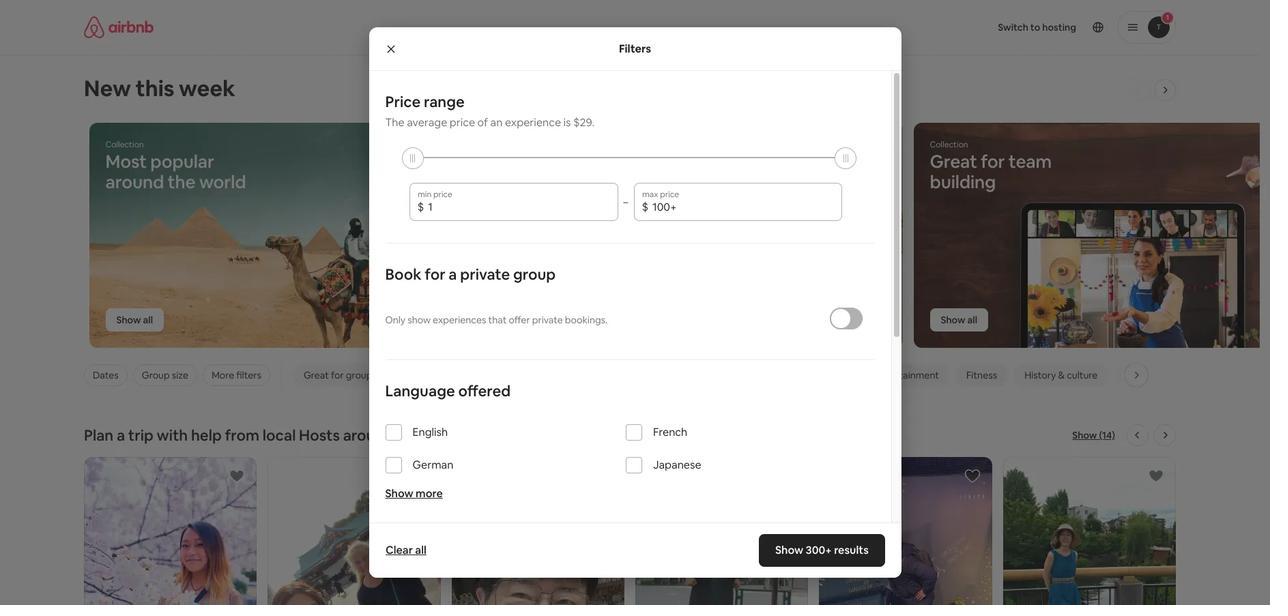 Task type: locate. For each thing, give the bounding box(es) containing it.
fitness button
[[955, 364, 1008, 387]]

all
[[143, 314, 153, 326], [555, 314, 565, 326], [967, 314, 977, 326], [415, 543, 426, 558]]

0 vertical spatial great
[[930, 150, 977, 173]]

1 horizontal spatial $
[[642, 200, 648, 214]]

$29.
[[573, 115, 595, 130]]

book for a private group
[[385, 265, 556, 284]]

2 $ from the left
[[642, 200, 648, 214]]

price
[[450, 115, 475, 130]]

for
[[559, 150, 583, 173], [981, 150, 1005, 173], [425, 265, 445, 284], [331, 369, 344, 382]]

0 horizontal spatial collection
[[105, 139, 144, 150]]

0 vertical spatial world
[[199, 171, 246, 194]]

new this week
[[84, 74, 235, 102]]

collection inside collection most popular around the world
[[105, 139, 144, 150]]

from
[[225, 426, 259, 445]]

average
[[407, 115, 447, 130]]

the right most
[[168, 171, 196, 194]]

$ for $ text box
[[642, 200, 648, 214]]

3 show all link from the left
[[930, 308, 988, 332]]

1 show all link from the left
[[105, 308, 164, 332]]

german
[[413, 458, 453, 472]]

great inside collection great for team building
[[930, 150, 977, 173]]

0 vertical spatial the
[[168, 171, 196, 194]]

1 horizontal spatial show all link
[[518, 308, 576, 332]]

local
[[263, 426, 296, 445]]

help
[[191, 426, 222, 445]]

all inside clear all button
[[415, 543, 426, 558]]

culture
[[1067, 369, 1098, 382]]

planning
[[518, 171, 589, 194]]

fitness
[[966, 369, 997, 382]]

2 collection from the left
[[930, 139, 968, 150]]

for inside button
[[331, 369, 344, 382]]

show inside show 300+ results link
[[775, 543, 803, 558]]

show for great for team building's show all link
[[941, 314, 965, 326]]

0 vertical spatial a
[[449, 265, 457, 284]]

show for show 300+ results link at the right bottom of page
[[775, 543, 803, 558]]

japanese
[[653, 458, 701, 472]]

with
[[157, 426, 188, 445]]

itinerary
[[586, 150, 655, 173]]

entertainment
[[875, 369, 939, 382]]

1 horizontal spatial show all
[[529, 314, 565, 326]]

for right easy
[[559, 150, 583, 173]]

show
[[116, 314, 141, 326], [529, 314, 553, 326], [941, 314, 965, 326], [1072, 429, 1097, 442], [385, 487, 413, 501], [775, 543, 803, 558]]

0 horizontal spatial around
[[105, 171, 164, 194]]

show all link
[[105, 308, 164, 332], [518, 308, 576, 332], [930, 308, 988, 332]]

show for show (14) link
[[1072, 429, 1097, 442]]

collection up building
[[930, 139, 968, 150]]

0 horizontal spatial a
[[117, 426, 125, 445]]

team
[[1009, 150, 1052, 173]]

great inside button
[[304, 369, 329, 382]]

a
[[449, 265, 457, 284], [117, 426, 125, 445]]

collection for great for team building
[[930, 139, 968, 150]]

for for great for groups
[[331, 369, 344, 382]]

for inside more filters "dialog"
[[425, 265, 445, 284]]

show inside show (14) link
[[1072, 429, 1097, 442]]

1 show all from the left
[[116, 314, 153, 326]]

entertainment button
[[865, 364, 950, 387]]

1 horizontal spatial collection
[[930, 139, 968, 150]]

the up german on the bottom of the page
[[396, 426, 420, 445]]

private up only show experiences that offer private bookings.
[[460, 265, 510, 284]]

&
[[1058, 369, 1065, 382]]

1 vertical spatial a
[[117, 426, 125, 445]]

for inside 'easy for itinerary planning'
[[559, 150, 583, 173]]

only
[[385, 314, 405, 326]]

0 horizontal spatial the
[[168, 171, 196, 194]]

1 horizontal spatial the
[[396, 426, 420, 445]]

world
[[199, 171, 246, 194], [424, 426, 464, 445]]

popular
[[150, 150, 214, 173]]

1 horizontal spatial world
[[424, 426, 464, 445]]

great for groups
[[304, 369, 377, 382]]

range
[[424, 92, 465, 111]]

show all for great for team building
[[941, 314, 977, 326]]

the average price of an experience is $29.
[[385, 115, 595, 130]]

2 horizontal spatial show all link
[[930, 308, 988, 332]]

0 vertical spatial around
[[105, 171, 164, 194]]

this week
[[136, 74, 235, 102]]

private right "offer"
[[532, 314, 563, 326]]

save this experience image
[[229, 468, 245, 485], [413, 468, 429, 485], [1148, 468, 1164, 485]]

collection down new
[[105, 139, 144, 150]]

1 horizontal spatial around
[[343, 426, 393, 445]]

1 horizontal spatial save this experience image
[[413, 468, 429, 485]]

collection great for team building
[[930, 139, 1052, 194]]

1 vertical spatial around
[[343, 426, 393, 445]]

book
[[385, 265, 421, 284]]

profile element
[[749, 0, 1176, 55]]

history
[[1025, 369, 1056, 382]]

is
[[563, 115, 571, 130]]

0 vertical spatial private
[[460, 265, 510, 284]]

around
[[105, 171, 164, 194], [343, 426, 393, 445]]

more
[[212, 369, 234, 382]]

3 show all from the left
[[941, 314, 977, 326]]

0 horizontal spatial save this experience image
[[229, 468, 245, 485]]

show all
[[116, 314, 153, 326], [529, 314, 565, 326], [941, 314, 977, 326]]

all for most popular around the world's show all link
[[143, 314, 153, 326]]

2 horizontal spatial save this experience image
[[1148, 468, 1164, 485]]

more filters
[[212, 369, 261, 382]]

that
[[488, 314, 507, 326]]

0 horizontal spatial show all link
[[105, 308, 164, 332]]

–
[[623, 196, 628, 208]]

for left team
[[981, 150, 1005, 173]]

0 horizontal spatial great
[[304, 369, 329, 382]]

2 horizontal spatial show all
[[941, 314, 977, 326]]

0 horizontal spatial world
[[199, 171, 246, 194]]

english
[[413, 425, 448, 440]]

private
[[460, 265, 510, 284], [532, 314, 563, 326]]

1 vertical spatial great
[[304, 369, 329, 382]]

for left groups
[[331, 369, 344, 382]]

show all link for great for team building
[[930, 308, 988, 332]]

1 vertical spatial world
[[424, 426, 464, 445]]

the
[[168, 171, 196, 194], [396, 426, 420, 445]]

clear all button
[[378, 537, 433, 564]]

great
[[930, 150, 977, 173], [304, 369, 329, 382]]

world inside collection most popular around the world
[[199, 171, 246, 194]]

a left trip
[[117, 426, 125, 445]]

great for groups button
[[293, 364, 388, 387]]

show for most popular around the world's show all link
[[116, 314, 141, 326]]

hosts
[[299, 426, 340, 445]]

collection for most popular around the world
[[105, 139, 144, 150]]

1 $ from the left
[[418, 200, 424, 214]]

more
[[416, 487, 443, 501]]

the
[[385, 115, 404, 130]]

1 collection from the left
[[105, 139, 144, 150]]

0 horizontal spatial $
[[418, 200, 424, 214]]

$
[[418, 200, 424, 214], [642, 200, 648, 214]]

more filters button
[[203, 364, 270, 386]]

a up experiences
[[449, 265, 457, 284]]

show more
[[385, 487, 443, 501]]

1 save this experience image from the left
[[229, 468, 245, 485]]

price
[[385, 92, 421, 111]]

collection
[[105, 139, 144, 150], [930, 139, 968, 150]]

collection inside collection great for team building
[[930, 139, 968, 150]]

1 horizontal spatial a
[[449, 265, 457, 284]]

easy for itinerary planning
[[518, 150, 655, 194]]

collection most popular around the world
[[105, 139, 246, 194]]

1 horizontal spatial great
[[930, 150, 977, 173]]

all for great for team building's show all link
[[967, 314, 977, 326]]

entertainment element
[[875, 369, 939, 382]]

1 horizontal spatial private
[[532, 314, 563, 326]]

for right the book
[[425, 265, 445, 284]]

0 horizontal spatial show all
[[116, 314, 153, 326]]



Task type: describe. For each thing, give the bounding box(es) containing it.
new
[[84, 74, 131, 102]]

show all link for most popular around the world
[[105, 308, 164, 332]]

easy
[[518, 150, 555, 173]]

price range
[[385, 92, 465, 111]]

0 horizontal spatial private
[[460, 265, 510, 284]]

filters
[[236, 369, 261, 382]]

fitness element
[[966, 369, 997, 382]]

$ text field
[[652, 201, 834, 214]]

language
[[385, 382, 455, 401]]

of
[[477, 115, 488, 130]]

1 vertical spatial private
[[532, 314, 563, 326]]

plan
[[84, 426, 113, 445]]

a inside more filters "dialog"
[[449, 265, 457, 284]]

300+
[[806, 543, 832, 558]]

2 show all from the left
[[529, 314, 565, 326]]

$ text field
[[428, 201, 610, 214]]

2 save this experience image from the left
[[413, 468, 429, 485]]

show all for most popular around the world
[[116, 314, 153, 326]]

history & culture
[[1025, 369, 1098, 382]]

filters
[[619, 41, 651, 56]]

offer
[[509, 314, 530, 326]]

most
[[105, 150, 147, 173]]

show 300+ results
[[775, 543, 868, 558]]

an
[[490, 115, 503, 130]]

for for easy for itinerary planning
[[559, 150, 583, 173]]

all for 2nd show all link from left
[[555, 314, 565, 326]]

new this week group
[[0, 122, 1270, 349]]

show (14)
[[1072, 429, 1115, 442]]

1 vertical spatial the
[[396, 426, 420, 445]]

experiences
[[433, 314, 486, 326]]

show (14) link
[[1072, 429, 1115, 442]]

show
[[408, 314, 431, 326]]

(14)
[[1099, 429, 1115, 442]]

plan a trip with help from local hosts around the world
[[84, 426, 464, 445]]

building
[[930, 171, 996, 194]]

show for 2nd show all link from left
[[529, 314, 553, 326]]

3 save this experience image from the left
[[1148, 468, 1164, 485]]

save this experience image
[[964, 468, 981, 485]]

history & culture button
[[1014, 364, 1109, 387]]

2 show all link from the left
[[518, 308, 576, 332]]

results
[[834, 543, 868, 558]]

history & culture element
[[1025, 369, 1098, 382]]

$ for $ text field
[[418, 200, 424, 214]]

clear all
[[385, 543, 426, 558]]

magic element
[[1125, 369, 1151, 382]]

great for groups element
[[304, 369, 377, 382]]

groups
[[346, 369, 377, 382]]

around inside collection most popular around the world
[[105, 171, 164, 194]]

offered
[[458, 382, 511, 401]]

for inside collection great for team building
[[981, 150, 1005, 173]]

language offered
[[385, 382, 511, 401]]

french
[[653, 425, 687, 440]]

magic button
[[1114, 364, 1162, 387]]

experience
[[505, 115, 561, 130]]

all for clear all button
[[415, 543, 426, 558]]

the inside collection most popular around the world
[[168, 171, 196, 194]]

bookings.
[[565, 314, 608, 326]]

more filters dialog
[[369, 27, 901, 605]]

show more button
[[385, 487, 443, 501]]

clear
[[385, 543, 413, 558]]

group
[[513, 265, 556, 284]]

for for book for a private group
[[425, 265, 445, 284]]

magic
[[1125, 369, 1151, 382]]

only show experiences that offer private bookings.
[[385, 314, 608, 326]]

show 300+ results link
[[759, 534, 885, 567]]

trip
[[128, 426, 154, 445]]



Task type: vqa. For each thing, say whether or not it's contained in the screenshot.
the Show
yes



